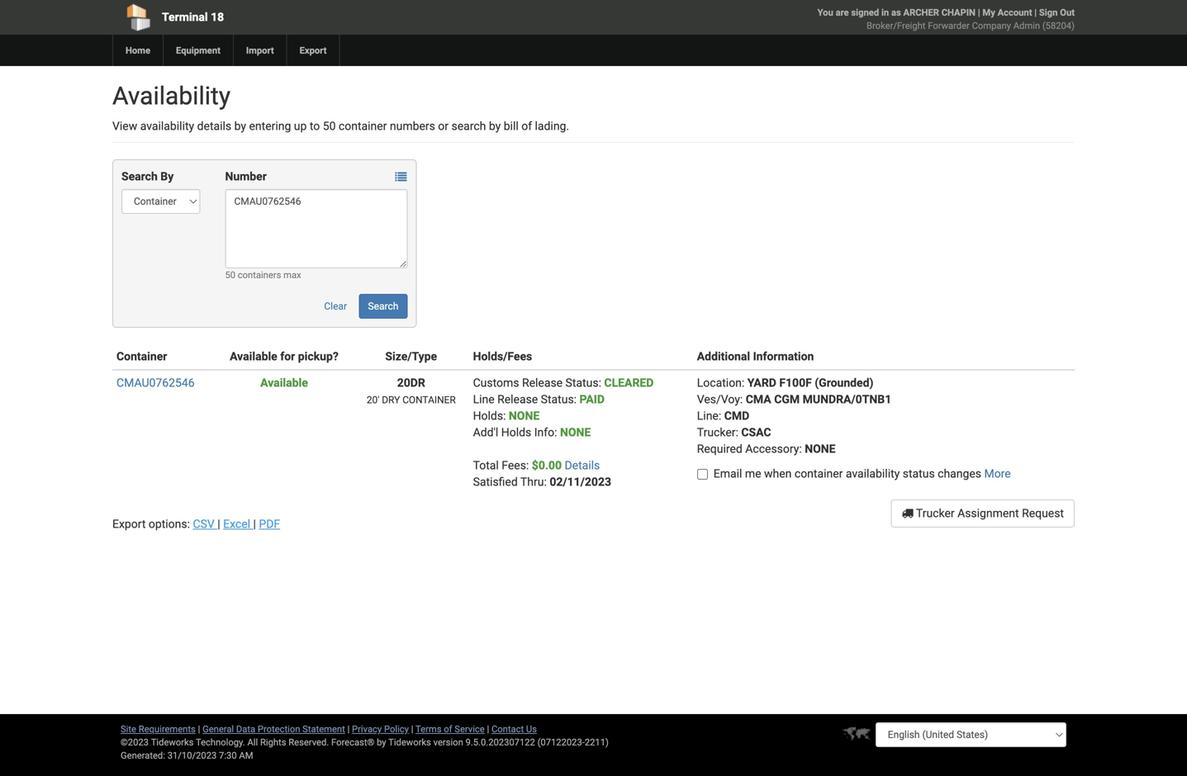 Task type: vqa. For each thing, say whether or not it's contained in the screenshot.
2:33
no



Task type: describe. For each thing, give the bounding box(es) containing it.
view
[[112, 119, 137, 133]]

0 vertical spatial 50
[[323, 119, 336, 133]]

me
[[745, 467, 761, 481]]

show list image
[[395, 171, 407, 183]]

available for available
[[260, 376, 308, 390]]

container
[[403, 395, 456, 406]]

of inside site requirements | general data protection statement | privacy policy | terms of service | contact us ©2023 tideworks technology. all rights reserved. forecast® by tideworks version 9.5.0.202307122 (07122023-2211) generated: 31/10/2023 7:30 am
[[444, 724, 452, 735]]

import link
[[233, 35, 286, 66]]

you are signed in as archer chapin | my account | sign out broker/freight forwarder company admin (58204)
[[818, 7, 1075, 31]]

search button
[[359, 294, 408, 319]]

contact
[[492, 724, 524, 735]]

| left pdf link
[[253, 518, 256, 531]]

by inside site requirements | general data protection statement | privacy policy | terms of service | contact us ©2023 tideworks technology. all rights reserved. forecast® by tideworks version 9.5.0.202307122 (07122023-2211) generated: 31/10/2023 7:30 am
[[377, 737, 386, 748]]

: up paid
[[599, 376, 601, 390]]

you
[[818, 7, 834, 18]]

details
[[565, 459, 600, 473]]

all
[[247, 737, 258, 748]]

import
[[246, 45, 274, 56]]

cleared
[[604, 376, 654, 390]]

search for search
[[368, 301, 399, 312]]

entering
[[249, 119, 291, 133]]

truck image
[[902, 508, 914, 519]]

home
[[126, 45, 150, 56]]

18
[[211, 10, 224, 24]]

number
[[225, 170, 267, 183]]

sign out link
[[1039, 7, 1075, 18]]

privacy
[[352, 724, 382, 735]]

20dr
[[397, 376, 425, 390]]

status
[[903, 467, 935, 481]]

search by
[[121, 170, 174, 183]]

: left yard
[[742, 376, 745, 390]]

forwarder
[[928, 20, 970, 31]]

company
[[972, 20, 1011, 31]]

customs release status : cleared line release status : paid holds: none add'l holds info: none
[[473, 376, 654, 440]]

excel link
[[223, 518, 253, 531]]

clear
[[324, 301, 347, 312]]

holds/fees
[[473, 350, 532, 364]]

available for available for pickup?
[[230, 350, 277, 364]]

customs
[[473, 376, 519, 390]]

reserved.
[[289, 737, 329, 748]]

| up tideworks
[[411, 724, 414, 735]]

terminal 18
[[162, 10, 224, 24]]

location : yard f100f (grounded) ves/voy: cma cgm mundra/0tnb1 line: cmd trucker: csac required accessory : none
[[697, 376, 892, 456]]

additional
[[697, 350, 750, 364]]

1 vertical spatial release
[[497, 393, 538, 407]]

options:
[[149, 518, 190, 531]]

account
[[998, 7, 1032, 18]]

dry
[[382, 395, 400, 406]]

rights
[[260, 737, 286, 748]]

| up forecast®
[[347, 724, 350, 735]]

fees:
[[502, 459, 529, 473]]

out
[[1060, 7, 1075, 18]]

csv
[[193, 518, 215, 531]]

export options: csv | excel | pdf
[[112, 518, 280, 531]]

| right csv
[[218, 518, 220, 531]]

0 vertical spatial availability
[[140, 119, 194, 133]]

pdf
[[259, 518, 280, 531]]

total
[[473, 459, 499, 473]]

cmau0762546 link
[[117, 376, 195, 390]]

location
[[697, 376, 742, 390]]

line
[[473, 393, 495, 407]]

general data protection statement link
[[203, 724, 345, 735]]

9.5.0.202307122
[[466, 737, 535, 748]]

total fees: $0.00 details satisfied thru: 02/11/2023
[[473, 459, 611, 489]]

details link
[[565, 459, 600, 473]]

by
[[161, 170, 174, 183]]

additional information
[[697, 350, 814, 364]]

(07122023-
[[538, 737, 585, 748]]

0 horizontal spatial none
[[509, 409, 540, 423]]

clear button
[[315, 294, 356, 319]]

cmd
[[724, 409, 750, 423]]

0 vertical spatial release
[[522, 376, 563, 390]]

terminal 18 link
[[112, 0, 499, 35]]

as
[[891, 7, 901, 18]]

container
[[117, 350, 167, 364]]

trucker
[[916, 507, 955, 521]]

20'
[[367, 395, 379, 406]]

service
[[455, 724, 485, 735]]

20dr 20' dry container
[[367, 376, 456, 406]]

cmau0762546
[[117, 376, 195, 390]]

$0.00
[[532, 459, 562, 473]]

: left paid
[[574, 393, 577, 407]]

terms of service link
[[416, 724, 485, 735]]

none inside the location : yard f100f (grounded) ves/voy: cma cgm mundra/0tnb1 line: cmd trucker: csac required accessory : none
[[805, 442, 836, 456]]

accessory
[[745, 442, 799, 456]]

equipment
[[176, 45, 221, 56]]

signed
[[851, 7, 879, 18]]

protection
[[258, 724, 300, 735]]

©2023 tideworks
[[121, 737, 194, 748]]

| left "general"
[[198, 724, 200, 735]]

lading.
[[535, 119, 569, 133]]



Task type: locate. For each thing, give the bounding box(es) containing it.
max
[[284, 270, 301, 281]]

0 horizontal spatial by
[[234, 119, 246, 133]]

7:30
[[219, 751, 237, 761]]

site requirements | general data protection statement | privacy policy | terms of service | contact us ©2023 tideworks technology. all rights reserved. forecast® by tideworks version 9.5.0.202307122 (07122023-2211) generated: 31/10/2023 7:30 am
[[121, 724, 609, 761]]

details
[[197, 119, 231, 133]]

1 vertical spatial none
[[560, 426, 591, 440]]

by
[[234, 119, 246, 133], [489, 119, 501, 133], [377, 737, 386, 748]]

2211)
[[585, 737, 609, 748]]

search left by
[[121, 170, 158, 183]]

satisfied
[[473, 476, 518, 489]]

technology.
[[196, 737, 245, 748]]

export
[[300, 45, 327, 56], [112, 518, 146, 531]]

0 vertical spatial available
[[230, 350, 277, 364]]

1 vertical spatial 50
[[225, 270, 235, 281]]

31/10/2023
[[168, 751, 217, 761]]

view availability details by entering up to 50 container numbers or search by bill of lading.
[[112, 119, 569, 133]]

release
[[522, 376, 563, 390], [497, 393, 538, 407]]

status
[[566, 376, 599, 390], [541, 393, 574, 407]]

0 vertical spatial of
[[522, 119, 532, 133]]

data
[[236, 724, 255, 735]]

|
[[978, 7, 980, 18], [1035, 7, 1037, 18], [218, 518, 220, 531], [253, 518, 256, 531], [198, 724, 200, 735], [347, 724, 350, 735], [411, 724, 414, 735], [487, 724, 489, 735]]

terms
[[416, 724, 442, 735]]

assignment
[[958, 507, 1019, 521]]

containers
[[238, 270, 281, 281]]

availability down availability
[[140, 119, 194, 133]]

container right when
[[795, 467, 843, 481]]

my
[[983, 7, 995, 18]]

in
[[882, 7, 889, 18]]

1 vertical spatial availability
[[846, 467, 900, 481]]

| left sign
[[1035, 7, 1037, 18]]

thru:
[[520, 476, 547, 489]]

email me when container availability status changes more
[[714, 467, 1011, 481]]

info:
[[534, 426, 557, 440]]

trucker assignment request
[[914, 507, 1064, 521]]

1 horizontal spatial by
[[377, 737, 386, 748]]

requirements
[[139, 724, 196, 735]]

0 horizontal spatial 50
[[225, 270, 235, 281]]

by down privacy policy link
[[377, 737, 386, 748]]

holds:
[[473, 409, 506, 423]]

cma
[[746, 393, 771, 407]]

by left bill
[[489, 119, 501, 133]]

None checkbox
[[697, 469, 708, 480]]

| up 9.5.0.202307122
[[487, 724, 489, 735]]

release down customs
[[497, 393, 538, 407]]

search inside button
[[368, 301, 399, 312]]

when
[[764, 467, 792, 481]]

of
[[522, 119, 532, 133], [444, 724, 452, 735]]

50 left containers
[[225, 270, 235, 281]]

chapin
[[942, 7, 976, 18]]

0 vertical spatial search
[[121, 170, 158, 183]]

0 horizontal spatial of
[[444, 724, 452, 735]]

generated:
[[121, 751, 165, 761]]

Number text field
[[225, 189, 408, 269]]

0 horizontal spatial export
[[112, 518, 146, 531]]

home link
[[112, 35, 163, 66]]

equipment link
[[163, 35, 233, 66]]

to
[[310, 119, 320, 133]]

policy
[[384, 724, 409, 735]]

information
[[753, 350, 814, 364]]

pdf link
[[259, 518, 280, 531]]

1 vertical spatial of
[[444, 724, 452, 735]]

privacy policy link
[[352, 724, 409, 735]]

add'l
[[473, 426, 498, 440]]

csac
[[741, 426, 771, 440]]

version
[[433, 737, 463, 748]]

holds
[[501, 426, 531, 440]]

0 vertical spatial export
[[300, 45, 327, 56]]

size/type
[[385, 350, 437, 364]]

site
[[121, 724, 136, 735]]

availability left status
[[846, 467, 900, 481]]

available left for
[[230, 350, 277, 364]]

of right bill
[[522, 119, 532, 133]]

1 horizontal spatial 50
[[323, 119, 336, 133]]

1 vertical spatial available
[[260, 376, 308, 390]]

sign
[[1039, 7, 1058, 18]]

status left paid
[[541, 393, 574, 407]]

none right 'info:' at the left of the page
[[560, 426, 591, 440]]

search right clear
[[368, 301, 399, 312]]

export down terminal 18 link
[[300, 45, 327, 56]]

2 vertical spatial none
[[805, 442, 836, 456]]

or
[[438, 119, 449, 133]]

0 vertical spatial status
[[566, 376, 599, 390]]

0 vertical spatial none
[[509, 409, 540, 423]]

of up the version
[[444, 724, 452, 735]]

broker/freight
[[867, 20, 926, 31]]

50 right to
[[323, 119, 336, 133]]

by right details
[[234, 119, 246, 133]]

1 horizontal spatial availability
[[846, 467, 900, 481]]

1 horizontal spatial none
[[560, 426, 591, 440]]

contact us link
[[492, 724, 537, 735]]

: down cgm at the right bottom of the page
[[799, 442, 802, 456]]

numbers
[[390, 119, 435, 133]]

export for export
[[300, 45, 327, 56]]

trucker assignment request button
[[891, 500, 1075, 528]]

status up paid
[[566, 376, 599, 390]]

1 vertical spatial status
[[541, 393, 574, 407]]

export for export options: csv | excel | pdf
[[112, 518, 146, 531]]

export left the options:
[[112, 518, 146, 531]]

am
[[239, 751, 253, 761]]

0 vertical spatial container
[[339, 119, 387, 133]]

(58204)
[[1043, 20, 1075, 31]]

my account link
[[983, 7, 1032, 18]]

none
[[509, 409, 540, 423], [560, 426, 591, 440], [805, 442, 836, 456]]

1 vertical spatial container
[[795, 467, 843, 481]]

available down available for pickup?
[[260, 376, 308, 390]]

0 horizontal spatial container
[[339, 119, 387, 133]]

line:
[[697, 409, 722, 423]]

ves/voy:
[[697, 393, 743, 407]]

container right to
[[339, 119, 387, 133]]

0 horizontal spatial availability
[[140, 119, 194, 133]]

2 horizontal spatial by
[[489, 119, 501, 133]]

release right customs
[[522, 376, 563, 390]]

1 horizontal spatial export
[[300, 45, 327, 56]]

cgm
[[774, 393, 800, 407]]

1 horizontal spatial of
[[522, 119, 532, 133]]

archer
[[904, 7, 939, 18]]

none up holds at the bottom of page
[[509, 409, 540, 423]]

for
[[280, 350, 295, 364]]

more link
[[984, 467, 1011, 481]]

admin
[[1014, 20, 1040, 31]]

none right accessory
[[805, 442, 836, 456]]

02/11/2023
[[550, 476, 611, 489]]

trucker:
[[697, 426, 739, 440]]

search for search by
[[121, 170, 158, 183]]

email
[[714, 467, 742, 481]]

available
[[230, 350, 277, 364], [260, 376, 308, 390]]

excel
[[223, 518, 250, 531]]

request
[[1022, 507, 1064, 521]]

search
[[452, 119, 486, 133]]

export link
[[286, 35, 339, 66]]

1 vertical spatial export
[[112, 518, 146, 531]]

1 horizontal spatial search
[[368, 301, 399, 312]]

1 horizontal spatial container
[[795, 467, 843, 481]]

| left my
[[978, 7, 980, 18]]

0 horizontal spatial search
[[121, 170, 158, 183]]

bill
[[504, 119, 519, 133]]

1 vertical spatial search
[[368, 301, 399, 312]]

mundra/0tnb1
[[803, 393, 892, 407]]

2 horizontal spatial none
[[805, 442, 836, 456]]



